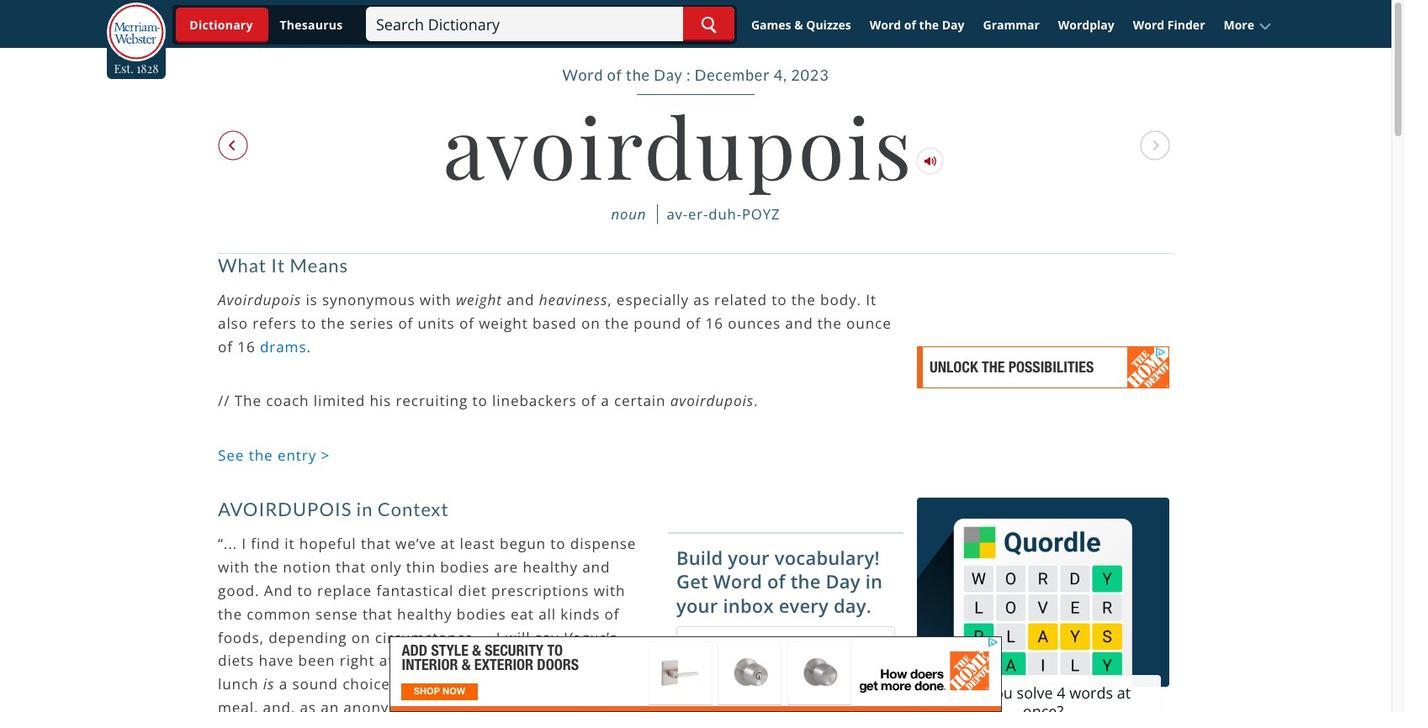 Task type: locate. For each thing, give the bounding box(es) containing it.
healthy up 'prescriptions'
[[523, 557, 578, 577]]

0 vertical spatial a
[[601, 391, 610, 411]]

search word image
[[701, 16, 717, 34]]

of left certain
[[581, 391, 596, 411]]

0 vertical spatial it
[[271, 254, 285, 277]]

1 vertical spatial least
[[398, 652, 434, 671]]

a up and,
[[279, 675, 288, 694]]

bodies up diet
[[440, 557, 490, 577]]

the left day.
[[790, 569, 821, 594]]

2 horizontal spatial and
[[785, 314, 813, 333]]

least down circumstance....
[[398, 652, 434, 671]]

avoirdupois is synonymous with weight and heaviness
[[218, 290, 608, 310]]

what
[[218, 254, 267, 277]]

0 vertical spatial i
[[242, 534, 246, 553]]

at right champagne
[[631, 652, 645, 671]]

0 vertical spatial advertisement region
[[917, 347, 1169, 389]]

depending
[[268, 628, 347, 647]]

based
[[532, 314, 577, 333]]

word for word finder
[[1133, 16, 1164, 32]]

,
[[608, 290, 612, 310]]

with up kinds
[[594, 581, 625, 600]]

that down the replace
[[363, 605, 393, 624]]

drams link
[[260, 337, 307, 357]]

least inside "... i find it hopeful that we've at least begun to dispense with the notion that only thin bodies are healthy and good. and to replace fantastical diet prescriptions with the common sense that healthy bodies eat all kinds of foods, depending on circumstance.... i will say
[[460, 534, 495, 553]]

0 vertical spatial avoirdupois
[[443, 89, 914, 201]]

. down ounces
[[754, 391, 758, 411]]

and inside "... i find it hopeful that we've at least begun to dispense with the notion that only thin bodies are healthy and good. and to replace fantastical diet prescriptions with the common sense that healthy bodies eat all kinds of foods, depending on circumstance.... i will say
[[582, 557, 610, 577]]

0 horizontal spatial at
[[379, 652, 394, 671]]

in right every
[[865, 569, 883, 594]]

1 horizontal spatial is
[[306, 290, 318, 310]]

a left certain
[[601, 391, 610, 411]]

replace
[[317, 581, 372, 600]]

build
[[676, 545, 723, 570]]

is
[[306, 290, 318, 310], [263, 675, 275, 694]]

1 vertical spatial in
[[865, 569, 883, 594]]

regardless
[[399, 675, 477, 694]]

build your vocabulary! get word of the day in your inbox every day.
[[676, 545, 883, 618]]

, especially as related to the body. it also refers to the series of units of weight based on the pound of 16 ounces and the ounce of 16
[[218, 290, 892, 357]]

sense
[[316, 605, 358, 624]]

a
[[486, 652, 496, 671]]

1 vertical spatial day
[[654, 66, 683, 84]]

day
[[942, 16, 965, 32], [654, 66, 683, 84], [826, 569, 860, 594]]

at right right
[[379, 652, 394, 671]]

i left "will"
[[496, 628, 501, 647]]

games
[[751, 16, 791, 32]]

word finder
[[1133, 16, 1205, 32]]

1 vertical spatial is
[[263, 675, 275, 694]]

the inside build your vocabulary! get word of the day in your inbox every day.
[[790, 569, 821, 594]]

2 horizontal spatial day
[[942, 16, 965, 32]]

avoirdupois up find
[[218, 498, 352, 521]]

1 vertical spatial a
[[279, 675, 288, 694]]

2 vertical spatial with
[[594, 581, 625, 600]]

1 horizontal spatial your
[[728, 545, 770, 570]]

0 vertical spatial with
[[420, 290, 451, 310]]

these
[[546, 699, 586, 713]]

at inside "... i find it hopeful that we've at least begun to dispense with the notion that only thin bodies are healthy and good. and to replace fantastical diet prescriptions with the common sense that healthy bodies eat all kinds of foods, depending on circumstance.... i will say
[[441, 534, 455, 553]]

is up and,
[[263, 675, 275, 694]]

0 horizontal spatial on
[[352, 628, 371, 647]]

with up good.
[[218, 557, 250, 577]]

1 horizontal spatial day
[[826, 569, 860, 594]]

0 vertical spatial bodies
[[440, 557, 490, 577]]

that up the replace
[[336, 557, 366, 577]]

0 vertical spatial is
[[306, 290, 318, 310]]

word down search search box
[[562, 66, 604, 84]]

good.
[[218, 581, 259, 600]]

in down "rest"
[[527, 699, 541, 713]]

your up inbox
[[728, 545, 770, 570]]

word
[[870, 16, 901, 32], [1133, 16, 1164, 32], [562, 66, 604, 84], [713, 569, 762, 594]]

as left related
[[693, 290, 710, 310]]

0 horizontal spatial and
[[507, 290, 535, 310]]

the right see
[[249, 446, 273, 465]]

duh-
[[709, 204, 742, 223]]

in left context on the bottom left
[[356, 498, 373, 521]]

grammar link
[[975, 10, 1047, 40]]

toggle search dictionary/thesaurus image
[[176, 8, 268, 43]]

see the entry >
[[218, 446, 330, 465]]

1 vertical spatial i
[[496, 628, 501, 647]]

1 vertical spatial it
[[866, 290, 877, 310]]

noun
[[611, 204, 646, 223]]

writer
[[434, 699, 478, 713]]

inbox
[[723, 593, 774, 618]]

the left body.
[[791, 290, 816, 310]]

0 horizontal spatial as
[[300, 699, 316, 713]]

as inside a sound choice, regardless of the rest of the meal, and, as an anonymous writer put it in these page
[[300, 699, 316, 713]]

means
[[290, 254, 348, 277]]

1 vertical spatial advertisement region
[[389, 637, 1002, 713]]

limited
[[314, 391, 365, 411]]

least up are
[[460, 534, 495, 553]]

on up right
[[352, 628, 371, 647]]

1 vertical spatial 16
[[237, 337, 255, 357]]

on inside , especially as related to the body. it also refers to the series of units of weight based on the pound of 16 ounces and the ounce of 16
[[581, 314, 600, 333]]

synonymous
[[322, 290, 415, 310]]

word right get on the bottom of the page
[[713, 569, 762, 594]]

1 vertical spatial it
[[512, 699, 523, 713]]

linebackers
[[492, 391, 577, 411]]

16
[[705, 314, 723, 333], [237, 337, 255, 357]]

0 horizontal spatial least
[[398, 652, 434, 671]]

1 vertical spatial and
[[785, 314, 813, 333]]

1 horizontal spatial 16
[[705, 314, 723, 333]]

2023
[[791, 66, 829, 84]]

0 horizontal spatial i
[[242, 534, 246, 553]]

your down "build" at the bottom of the page
[[676, 593, 718, 618]]

2 vertical spatial day
[[826, 569, 860, 594]]

0 horizontal spatial a
[[279, 675, 288, 694]]

Search search field
[[366, 7, 734, 41]]

1 vertical spatial with
[[218, 557, 250, 577]]

avoirdupois up the av- at the left
[[443, 89, 914, 201]]

meal,
[[218, 699, 258, 713]]

word right the quizzes
[[870, 16, 901, 32]]

as left an
[[300, 699, 316, 713]]

1 horizontal spatial with
[[420, 290, 451, 310]]

right
[[340, 652, 375, 671]]

that
[[361, 534, 391, 553], [336, 557, 366, 577], [363, 605, 393, 624]]

a sound choice, regardless of the rest of the meal, and, as an anonymous writer put it in these page
[[218, 675, 634, 713]]

word inside word finder link
[[1133, 16, 1164, 32]]

1 horizontal spatial it
[[866, 290, 877, 310]]

1 vertical spatial as
[[300, 699, 316, 713]]

of up 's
[[605, 605, 620, 624]]

see the entry > link
[[218, 446, 330, 465]]

0 vertical spatial your
[[728, 545, 770, 570]]

it inside "... i find it hopeful that we've at least begun to dispense with the notion that only thin bodies are healthy and good. and to replace fantastical diet prescriptions with the common sense that healthy bodies eat all kinds of foods, depending on circumstance.... i will say
[[285, 534, 295, 553]]

16 down related
[[705, 314, 723, 333]]

0 vertical spatial on
[[581, 314, 600, 333]]

1 horizontal spatial healthy
[[523, 557, 578, 577]]

your
[[728, 545, 770, 570], [676, 593, 718, 618]]

of down 'also'
[[218, 337, 233, 357]]

a inside a sound choice, regardless of the rest of the meal, and, as an anonymous writer put it in these page
[[279, 675, 288, 694]]

and
[[507, 290, 535, 310], [785, 314, 813, 333], [582, 557, 610, 577]]

i right "...
[[242, 534, 246, 553]]

to down "notion" on the left bottom of page
[[297, 581, 313, 600]]

0 vertical spatial day
[[942, 16, 965, 32]]

units
[[418, 314, 455, 333]]

bodies down diet
[[457, 605, 506, 624]]

&
[[794, 16, 803, 32]]

also
[[218, 314, 248, 333]]

with up units
[[420, 290, 451, 310]]

it right put
[[512, 699, 523, 713]]

0 vertical spatial healthy
[[523, 557, 578, 577]]

0 vertical spatial as
[[693, 290, 710, 310]]

the down little
[[501, 675, 525, 694]]

1 horizontal spatial and
[[582, 557, 610, 577]]

word left "finder"
[[1133, 16, 1164, 32]]

in inside a sound choice, regardless of the rest of the meal, and, as an anonymous writer put it in these page
[[527, 699, 541, 713]]

eat
[[511, 605, 534, 624]]

pound
[[634, 314, 681, 333]]

at
[[441, 534, 455, 553], [379, 652, 394, 671], [631, 652, 645, 671]]

at right we've
[[441, 534, 455, 553]]

of right units
[[459, 314, 474, 333]]

games & quizzes
[[751, 16, 851, 32]]

16 down 'also'
[[237, 337, 255, 357]]

1 horizontal spatial at
[[441, 534, 455, 553]]

0 horizontal spatial your
[[676, 593, 718, 618]]

. up coach
[[307, 337, 311, 357]]

2 vertical spatial avoirdupois
[[218, 498, 352, 521]]

1 horizontal spatial as
[[693, 290, 710, 310]]

"...
[[218, 534, 237, 553]]

is down means
[[306, 290, 318, 310]]

choice,
[[343, 675, 395, 694]]

1 horizontal spatial in
[[527, 699, 541, 713]]

1 vertical spatial healthy
[[397, 605, 452, 624]]

as
[[693, 290, 710, 310], [300, 699, 316, 713]]

the left grammar
[[919, 16, 939, 32]]

healthy
[[523, 557, 578, 577], [397, 605, 452, 624]]

0 horizontal spatial it
[[285, 534, 295, 553]]

on
[[581, 314, 600, 333], [352, 628, 371, 647]]

0 horizontal spatial is
[[263, 675, 275, 694]]

more
[[1224, 16, 1254, 32]]

0 vertical spatial 16
[[705, 314, 723, 333]]

a
[[601, 391, 610, 411], [279, 675, 288, 694]]

it right find
[[285, 534, 295, 553]]

day for word of the day : december 4, 2023
[[654, 66, 683, 84]]

0 vertical spatial it
[[285, 534, 295, 553]]

1 horizontal spatial on
[[581, 314, 600, 333]]

are
[[494, 557, 518, 577]]

word for word of the day : december 4, 2023
[[562, 66, 604, 84]]

it
[[285, 534, 295, 553], [512, 699, 523, 713]]

the down body.
[[818, 314, 842, 333]]

2 vertical spatial and
[[582, 557, 610, 577]]

and down dispense
[[582, 557, 610, 577]]

of right the quizzes
[[904, 16, 916, 32]]

2 vertical spatial in
[[527, 699, 541, 713]]

least inside 's diets have been right at least twice. a little champagne at lunch
[[398, 652, 434, 671]]

on down 'heaviness'
[[581, 314, 600, 333]]

the left series
[[321, 314, 345, 333]]

1 vertical spatial weight
[[479, 314, 528, 333]]

1 horizontal spatial i
[[496, 628, 501, 647]]

that up only
[[361, 534, 391, 553]]

anonymous
[[344, 699, 430, 713]]

1 horizontal spatial .
[[754, 391, 758, 411]]

1 horizontal spatial least
[[460, 534, 495, 553]]

will
[[505, 628, 530, 647]]

0 horizontal spatial day
[[654, 66, 683, 84]]

of up these
[[563, 675, 578, 694]]

bodies
[[440, 557, 490, 577], [457, 605, 506, 624]]

entry
[[278, 446, 316, 465]]

avoirdupois right certain
[[670, 391, 754, 411]]

word inside word of the day link
[[870, 16, 901, 32]]

healthy up circumstance....
[[397, 605, 452, 624]]

0 vertical spatial in
[[356, 498, 373, 521]]

0 horizontal spatial .
[[307, 337, 311, 357]]

more button
[[1216, 10, 1280, 40]]

//
[[218, 391, 230, 411]]

with
[[420, 290, 451, 310], [218, 557, 250, 577], [594, 581, 625, 600]]

2 horizontal spatial in
[[865, 569, 883, 594]]

rest
[[529, 675, 558, 694]]

0 vertical spatial that
[[361, 534, 391, 553]]

and inside , especially as related to the body. it also refers to the series of units of weight based on the pound of 16 ounces and the ounce of 16
[[785, 314, 813, 333]]

1 horizontal spatial it
[[512, 699, 523, 713]]

1 vertical spatial on
[[352, 628, 371, 647]]

it right what
[[271, 254, 285, 277]]

of up your email address text field
[[767, 569, 786, 594]]

Your email address text field
[[676, 626, 895, 660]]

it up ounce
[[866, 290, 877, 310]]

0 vertical spatial least
[[460, 534, 495, 553]]

to up ounces
[[772, 290, 787, 310]]

twice.
[[438, 652, 482, 671]]

drams .
[[260, 337, 311, 357]]

avoirdupois
[[218, 290, 301, 310]]

advertisement region
[[917, 347, 1169, 389], [389, 637, 1002, 713]]

and up 'based' on the left
[[507, 290, 535, 310]]

it
[[271, 254, 285, 277], [866, 290, 877, 310]]

and right ounces
[[785, 314, 813, 333]]

kinds
[[561, 605, 600, 624]]



Task type: vqa. For each thing, say whether or not it's contained in the screenshot.
the leftmost Advertisement element
no



Task type: describe. For each thing, give the bounding box(es) containing it.
refers
[[253, 314, 297, 333]]

ounce
[[846, 314, 892, 333]]

the down good.
[[218, 605, 242, 624]]

of right pound at the top left
[[686, 314, 701, 333]]

as inside , especially as related to the body. it also refers to the series of units of weight based on the pound of 16 ounces and the ounce of 16
[[693, 290, 710, 310]]

put
[[483, 699, 508, 713]]

avoirdupois for avoirdupois in context
[[218, 498, 352, 521]]

we've
[[395, 534, 436, 553]]

poyz
[[742, 204, 780, 223]]

context
[[377, 498, 449, 521]]

recruiting
[[396, 391, 468, 411]]

day for word of the day
[[942, 16, 965, 32]]

have
[[259, 652, 294, 671]]

"... i find it hopeful that we've at least begun to dispense with the notion that only thin bodies are healthy and good. and to replace fantastical diet prescriptions with the common sense that healthy bodies eat all kinds of foods, depending on circumstance.... i will say
[[218, 534, 636, 647]]

body.
[[820, 290, 861, 310]]

champagne
[[539, 652, 626, 671]]

drams
[[260, 337, 307, 357]]

word finder link
[[1125, 10, 1213, 40]]

it inside a sound choice, regardless of the rest of the meal, and, as an anonymous writer put it in these page
[[512, 699, 523, 713]]

of down avoirdupois is synonymous with weight and heaviness
[[398, 314, 413, 333]]

1 vertical spatial avoirdupois
[[670, 391, 754, 411]]

wordplay link
[[1051, 10, 1122, 40]]

diet
[[458, 581, 487, 600]]

of inside build your vocabulary! get word of the day in your inbox every day.
[[767, 569, 786, 594]]

december
[[695, 66, 770, 84]]

weight inside , especially as related to the body. it also refers to the series of units of weight based on the pound of 16 ounces and the ounce of 16
[[479, 314, 528, 333]]

word of the day link
[[862, 10, 972, 40]]

of inside "... i find it hopeful that we've at least begun to dispense with the notion that only thin bodies are healthy and good. and to replace fantastical diet prescriptions with the common sense that healthy bodies eat all kinds of foods, depending on circumstance.... i will say
[[605, 605, 620, 624]]

0 horizontal spatial 16
[[237, 337, 255, 357]]

er-
[[688, 204, 709, 223]]

an
[[321, 699, 339, 713]]

2 vertical spatial that
[[363, 605, 393, 624]]

notion
[[283, 557, 331, 577]]

merriam webster - established 1828 image
[[107, 2, 166, 62]]

1 vertical spatial .
[[754, 391, 758, 411]]

av-
[[667, 204, 688, 223]]

and
[[264, 581, 293, 600]]

0 vertical spatial .
[[307, 337, 311, 357]]

prescriptions
[[491, 581, 589, 600]]

been
[[298, 652, 335, 671]]

little
[[500, 652, 534, 671]]

the
[[234, 391, 262, 411]]

see
[[218, 446, 244, 465]]

1 vertical spatial your
[[676, 593, 718, 618]]

word of the day
[[870, 16, 965, 32]]

every
[[779, 593, 829, 618]]

to right begun
[[550, 534, 566, 553]]

play quordle: guess all four words in a limited number of tries.  each of your guesses must be a real 5-letter word. image
[[917, 498, 1169, 688]]

all
[[539, 605, 556, 624]]

thin
[[406, 557, 436, 577]]

Sign up for Merriam-Webster's Word of the Day newsletter submit
[[676, 668, 895, 694]]

dispense
[[570, 534, 636, 553]]

related
[[714, 290, 767, 310]]

>
[[321, 446, 330, 465]]

grammar
[[983, 16, 1040, 32]]

the down ,
[[605, 314, 629, 333]]

avoirdupois in context
[[218, 498, 449, 521]]

1 vertical spatial bodies
[[457, 605, 506, 624]]

word for word of the day
[[870, 16, 901, 32]]

day.
[[834, 593, 872, 618]]

say
[[535, 628, 559, 647]]

find
[[251, 534, 280, 553]]

's
[[606, 628, 617, 647]]

4,
[[774, 66, 787, 84]]

of up put
[[481, 675, 496, 694]]

the down find
[[254, 557, 278, 577]]

the down champagne
[[582, 675, 607, 694]]

0 horizontal spatial it
[[271, 254, 285, 277]]

in inside build your vocabulary! get word of the day in your inbox every day.
[[865, 569, 883, 594]]

begun
[[500, 534, 546, 553]]

hopeful
[[299, 534, 356, 553]]

circumstance....
[[375, 628, 492, 647]]

0 horizontal spatial healthy
[[397, 605, 452, 624]]

games & quizzes link
[[744, 10, 859, 40]]

2 horizontal spatial with
[[594, 581, 625, 600]]

foods,
[[218, 628, 264, 647]]

:
[[686, 66, 691, 84]]

only
[[370, 557, 402, 577]]

's diets have been right at least twice. a little champagne at lunch
[[218, 628, 645, 694]]

lunch
[[218, 675, 259, 694]]

0 vertical spatial weight
[[456, 290, 502, 310]]

day inside build your vocabulary! get word of the day in your inbox every day.
[[826, 569, 860, 594]]

0 vertical spatial and
[[507, 290, 535, 310]]

to right recruiting
[[472, 391, 488, 411]]

quizzes
[[806, 16, 851, 32]]

the left :
[[626, 66, 650, 84]]

avoirdupois for avoirdupois
[[443, 89, 914, 201]]

1 horizontal spatial a
[[601, 391, 610, 411]]

word inside build your vocabulary! get word of the day in your inbox every day.
[[713, 569, 762, 594]]

0 horizontal spatial with
[[218, 557, 250, 577]]

0 horizontal spatial in
[[356, 498, 373, 521]]

word of the day : december 4, 2023
[[562, 66, 829, 84]]

vocabulary!
[[775, 545, 880, 570]]

his
[[370, 391, 391, 411]]

// the coach limited his recruiting to linebackers of a certain avoirdupois .
[[218, 391, 758, 411]]

av-er-duh-poyz
[[667, 204, 780, 223]]

1 vertical spatial that
[[336, 557, 366, 577]]

on inside "... i find it hopeful that we've at least begun to dispense with the notion that only thin bodies are healthy and good. and to replace fantastical diet prescriptions with the common sense that healthy bodies eat all kinds of foods, depending on circumstance.... i will say
[[352, 628, 371, 647]]

of left :
[[607, 66, 622, 84]]

wordplay
[[1058, 16, 1114, 32]]

it inside , especially as related to the body. it also refers to the series of units of weight based on the pound of 16 ounces and the ounce of 16
[[866, 290, 877, 310]]

to up drams . on the left of the page
[[301, 314, 317, 333]]

what it means
[[218, 254, 348, 277]]

2 horizontal spatial at
[[631, 652, 645, 671]]

fantastical
[[376, 581, 454, 600]]

finder
[[1168, 16, 1205, 32]]

common
[[247, 605, 311, 624]]

merriam-webster logo link
[[107, 2, 166, 62]]

heaviness
[[539, 290, 608, 310]]

sound
[[292, 675, 338, 694]]

coach
[[266, 391, 309, 411]]



